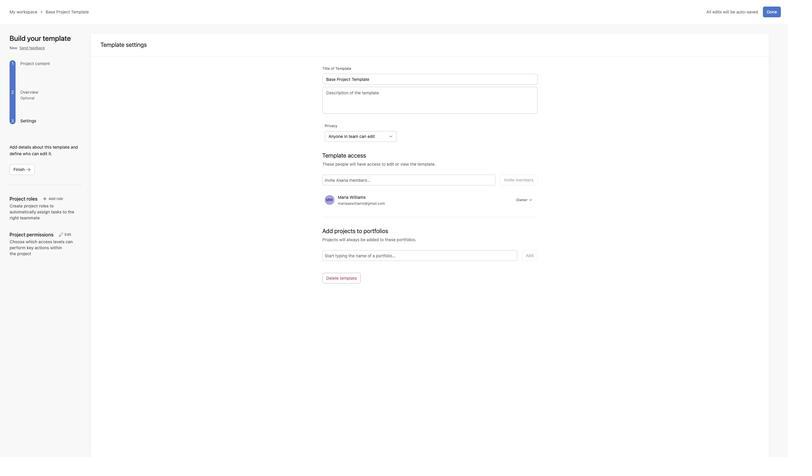 Task type: locate. For each thing, give the bounding box(es) containing it.
the right the tasks
[[68, 210, 74, 215]]

assign
[[37, 210, 50, 215]]

project right the "1"
[[20, 61, 34, 66]]

1 vertical spatial can
[[32, 151, 39, 156]]

template right base
[[71, 9, 89, 14]]

who
[[23, 151, 31, 156]]

have
[[357, 162, 366, 167]]

view
[[400, 162, 409, 167]]

0 horizontal spatial will
[[339, 237, 346, 242]]

finish button
[[10, 164, 35, 175]]

add details about this template and define who can edit it.
[[10, 145, 78, 156]]

this
[[45, 145, 52, 150]]

auto-
[[737, 9, 747, 14]]

edit
[[65, 233, 71, 237]]

0 vertical spatial access
[[367, 162, 381, 167]]

project roles
[[10, 196, 37, 202]]

1 vertical spatial project
[[20, 61, 34, 66]]

1 horizontal spatial the
[[410, 162, 417, 167]]

access
[[367, 162, 381, 167], [38, 239, 52, 245]]

template
[[53, 145, 70, 150], [340, 276, 357, 281]]

1 horizontal spatial access
[[367, 162, 381, 167]]

delete template
[[326, 276, 357, 281]]

template access these people will have access to edit or view the template.
[[322, 152, 436, 167]]

maria williams mariaaawilliams@gmail.com
[[338, 195, 385, 206]]

0 vertical spatial template
[[53, 145, 70, 150]]

0 horizontal spatial access
[[38, 239, 52, 245]]

edit
[[368, 134, 375, 139], [40, 151, 47, 156], [387, 162, 394, 167]]

actions
[[35, 245, 49, 251]]

to right the tasks
[[63, 210, 67, 215]]

can down about
[[32, 151, 39, 156]]

1 horizontal spatial template
[[340, 276, 357, 281]]

access inside template access these people will have access to edit or view the template.
[[367, 162, 381, 167]]

None text field
[[322, 74, 538, 85]]

0 vertical spatial can
[[360, 134, 367, 139]]

to down add role button
[[50, 204, 54, 209]]

always
[[347, 237, 360, 242]]

edit inside the add details about this template and define who can edit it.
[[40, 151, 47, 156]]

1 horizontal spatial will
[[350, 162, 356, 167]]

role
[[56, 197, 63, 201]]

be
[[731, 9, 736, 14], [361, 237, 366, 242]]

edits
[[713, 9, 722, 14]]

portfolios.
[[397, 237, 417, 242]]

access right have
[[367, 162, 381, 167]]

can down edit
[[66, 239, 73, 245]]

base project template
[[46, 9, 89, 14]]

0 horizontal spatial template
[[71, 9, 89, 14]]

to left these
[[380, 237, 384, 242]]

template right the of
[[336, 66, 351, 71]]

these
[[322, 162, 334, 167]]

2 horizontal spatial can
[[360, 134, 367, 139]]

create project roles to automatically assign tasks to the right teammate
[[10, 204, 74, 221]]

details
[[18, 145, 31, 150]]

will
[[723, 9, 730, 14], [350, 162, 356, 167], [339, 237, 346, 242]]

about
[[32, 145, 43, 150]]

add role button
[[40, 195, 66, 203]]

in
[[344, 134, 348, 139]]

project right base
[[56, 9, 70, 14]]

1 horizontal spatial be
[[731, 9, 736, 14]]

0 vertical spatial be
[[731, 9, 736, 14]]

2 vertical spatial edit
[[387, 162, 394, 167]]

0 horizontal spatial the
[[68, 210, 74, 215]]

1 horizontal spatial project
[[56, 9, 70, 14]]

edit button
[[56, 231, 74, 239]]

access up the 'actions'
[[38, 239, 52, 245]]

be left the added
[[361, 237, 366, 242]]

1 vertical spatial will
[[350, 162, 356, 167]]

template inside the add details about this template and define who can edit it.
[[53, 145, 70, 150]]

2 vertical spatial will
[[339, 237, 346, 242]]

to left or
[[382, 162, 386, 167]]

within
[[50, 245, 62, 251]]

saved
[[747, 9, 759, 14]]

projects
[[334, 228, 356, 235]]

mariaaawilliams@gmail.com
[[338, 201, 385, 206]]

0 vertical spatial will
[[723, 9, 730, 14]]

will down projects
[[339, 237, 346, 242]]

add
[[10, 145, 17, 150], [49, 197, 55, 201], [322, 228, 333, 235], [526, 253, 534, 258]]

1 vertical spatial access
[[38, 239, 52, 245]]

0 horizontal spatial be
[[361, 237, 366, 242]]

be inside "add projects to portfolios projects will always be added to these portfolios."
[[361, 237, 366, 242]]

edit left it.
[[40, 151, 47, 156]]

2 vertical spatial can
[[66, 239, 73, 245]]

edit left or
[[387, 162, 394, 167]]

which
[[26, 239, 37, 245]]

the right the view
[[410, 162, 417, 167]]

content
[[35, 61, 50, 66]]

will left have
[[350, 162, 356, 167]]

1 vertical spatial the
[[68, 210, 74, 215]]

will inside template access these people will have access to edit or view the template.
[[350, 162, 356, 167]]

edit right team
[[368, 134, 375, 139]]

1 vertical spatial template
[[340, 276, 357, 281]]

can right team
[[360, 134, 367, 139]]

workspace
[[17, 9, 37, 14]]

edit inside dropdown button
[[368, 134, 375, 139]]

1 horizontal spatial edit
[[368, 134, 375, 139]]

edit inside template access these people will have access to edit or view the template.
[[387, 162, 394, 167]]

1 vertical spatial template
[[336, 66, 351, 71]]

title
[[322, 66, 330, 71]]

project
[[56, 9, 70, 14], [20, 61, 34, 66]]

template right this
[[53, 145, 70, 150]]

will right edits
[[723, 9, 730, 14]]

2 horizontal spatial will
[[723, 9, 730, 14]]

0 horizontal spatial project
[[20, 61, 34, 66]]

to
[[382, 162, 386, 167], [50, 204, 54, 209], [63, 210, 67, 215], [380, 237, 384, 242]]

can inside choose which access levels can perform key actions within the project
[[66, 239, 73, 245]]

template
[[71, 9, 89, 14], [336, 66, 351, 71]]

anyone
[[329, 134, 343, 139]]

add for details
[[10, 145, 17, 150]]

overview button
[[20, 90, 38, 95]]

base
[[46, 9, 55, 14]]

0 horizontal spatial can
[[32, 151, 39, 156]]

the project
[[10, 251, 31, 257]]

invite
[[504, 178, 515, 183]]

template for base project template
[[71, 9, 89, 14]]

template access
[[322, 152, 366, 159]]

1 vertical spatial edit
[[40, 151, 47, 156]]

project content
[[20, 61, 50, 66]]

projects
[[322, 237, 338, 242]]

be left auto-
[[731, 9, 736, 14]]

1 vertical spatial be
[[361, 237, 366, 242]]

and
[[71, 145, 78, 150]]

add role
[[49, 197, 63, 201]]

add inside the add details about this template and define who can edit it.
[[10, 145, 17, 150]]

or
[[395, 162, 399, 167]]

0 vertical spatial template
[[71, 9, 89, 14]]

2 horizontal spatial edit
[[387, 162, 394, 167]]

0 vertical spatial edit
[[368, 134, 375, 139]]

add projects to portfolios projects will always be added to these portfolios.
[[322, 228, 417, 242]]

overview optional
[[20, 90, 38, 100]]

settings
[[20, 118, 36, 123]]

new send feedback
[[10, 46, 45, 50]]

build your template
[[10, 34, 71, 42]]

0 vertical spatial the
[[410, 162, 417, 167]]

template right delete
[[340, 276, 357, 281]]

1 horizontal spatial can
[[66, 239, 73, 245]]

0 horizontal spatial edit
[[40, 151, 47, 156]]

template for title of template
[[336, 66, 351, 71]]

tasks
[[51, 210, 62, 215]]

1 horizontal spatial template
[[336, 66, 351, 71]]

to inside "add projects to portfolios projects will always be added to these portfolios."
[[380, 237, 384, 242]]

add inside "add projects to portfolios projects will always be added to these portfolios."
[[322, 228, 333, 235]]

0 horizontal spatial template
[[53, 145, 70, 150]]

template.
[[418, 162, 436, 167]]



Task type: describe. For each thing, give the bounding box(es) containing it.
can inside dropdown button
[[360, 134, 367, 139]]

roles
[[39, 204, 49, 209]]

right teammate
[[10, 216, 40, 221]]

owner
[[517, 198, 528, 202]]

settings button
[[20, 118, 36, 123]]

the inside template access these people will have access to edit or view the template.
[[410, 162, 417, 167]]

Start typing the name of a portfolio… text field
[[325, 252, 400, 260]]

to portfolios
[[357, 228, 388, 235]]

3
[[11, 118, 14, 123]]

finish
[[13, 167, 25, 172]]

my workspace link
[[10, 9, 37, 14]]

title of template
[[322, 66, 351, 71]]

can inside the add details about this template and define who can edit it.
[[32, 151, 39, 156]]

anyone in team can edit
[[329, 134, 375, 139]]

define
[[10, 151, 22, 156]]

to inside template access these people will have access to edit or view the template.
[[382, 162, 386, 167]]

add for projects
[[322, 228, 333, 235]]

of
[[331, 66, 335, 71]]

perform
[[10, 245, 26, 251]]

mw
[[326, 198, 333, 202]]

delete template button
[[322, 273, 361, 284]]

people
[[335, 162, 349, 167]]

access inside choose which access levels can perform key actions within the project
[[38, 239, 52, 245]]

anyone in team can edit button
[[325, 131, 397, 142]]

project
[[24, 204, 38, 209]]

optional
[[20, 96, 35, 100]]

automatically
[[10, 210, 36, 215]]

0 vertical spatial project
[[56, 9, 70, 14]]

add for role
[[49, 197, 55, 201]]

invite members
[[504, 178, 534, 183]]

build
[[10, 34, 26, 42]]

new
[[10, 46, 17, 50]]

template inside button
[[340, 276, 357, 281]]

choose
[[10, 239, 25, 245]]

all edits will be auto-saved
[[707, 9, 759, 14]]

create
[[10, 204, 23, 209]]

project permissions
[[10, 232, 53, 238]]

Invite Asana members… text field
[[325, 177, 375, 184]]

send feedback link
[[20, 45, 45, 51]]

feedback
[[29, 46, 45, 50]]

williams
[[350, 195, 366, 200]]

delete
[[326, 276, 339, 281]]

owner button
[[514, 196, 535, 205]]

done button
[[763, 7, 781, 17]]

invite members button
[[500, 175, 538, 186]]

added
[[367, 237, 379, 242]]

2
[[11, 90, 14, 95]]

these
[[385, 237, 396, 242]]

1 2 3
[[11, 61, 14, 123]]

add button
[[522, 251, 538, 261]]

overview
[[20, 90, 38, 95]]

project content button
[[20, 61, 50, 66]]

my workspace
[[10, 9, 37, 14]]

team
[[349, 134, 358, 139]]

template settings
[[100, 41, 147, 48]]

your template
[[27, 34, 71, 42]]

choose which access levels can perform key actions within the project
[[10, 239, 73, 257]]

it.
[[49, 151, 52, 156]]

members
[[516, 178, 534, 183]]

will inside "add projects to portfolios projects will always be added to these portfolios."
[[339, 237, 346, 242]]

privacy
[[325, 124, 338, 128]]

all
[[707, 9, 712, 14]]

key
[[27, 245, 34, 251]]

1
[[12, 61, 14, 66]]

levels
[[53, 239, 65, 245]]

my
[[10, 9, 15, 14]]

the inside create project roles to automatically assign tasks to the right teammate
[[68, 210, 74, 215]]

maria
[[338, 195, 349, 200]]



Task type: vqa. For each thing, say whether or not it's contained in the screenshot.
ALL EDITS WILL BE AUTO-SAVED at the top right of page
yes



